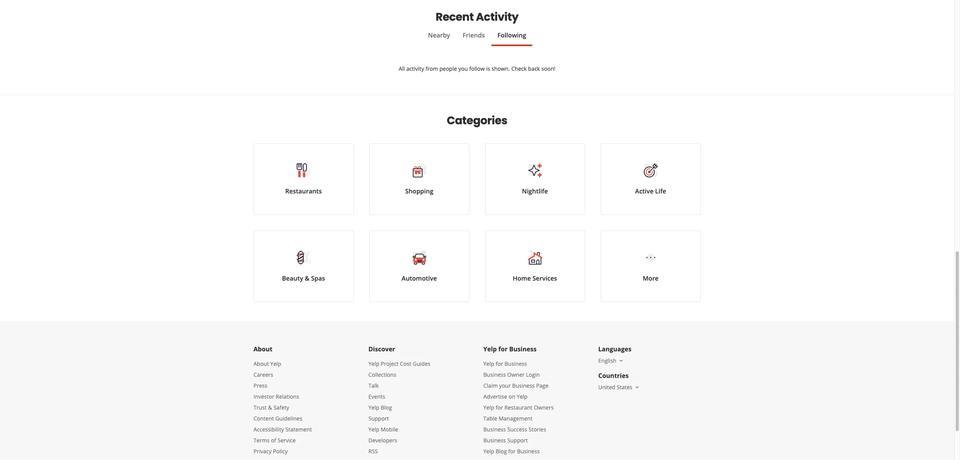 Task type: vqa. For each thing, say whether or not it's contained in the screenshot.


Task type: describe. For each thing, give the bounding box(es) containing it.
investor relations link
[[254, 393, 299, 400]]

yelp for restaurant owners link
[[483, 404, 554, 411]]

for down business support link
[[508, 448, 516, 455]]

business down table at right
[[483, 426, 506, 433]]

yelp for business business owner login claim your business page advertise on yelp yelp for restaurant owners table management business success stories business support yelp blog for business
[[483, 360, 554, 455]]

yelp inside about yelp careers press investor relations trust & safety content guidelines accessibility statement terms of service privacy policy
[[270, 360, 281, 367]]

discover
[[368, 345, 395, 353]]

terms
[[254, 437, 270, 444]]

yelp mobile link
[[368, 426, 398, 433]]

yelp up yelp for business link
[[483, 345, 497, 353]]

more link
[[601, 231, 701, 302]]

guides
[[413, 360, 430, 367]]

united states
[[598, 383, 632, 391]]

on
[[509, 393, 515, 400]]

countries
[[598, 371, 629, 380]]

policy
[[273, 448, 288, 455]]

about for about
[[254, 345, 272, 353]]

yelp for business
[[483, 345, 537, 353]]

united states button
[[598, 383, 640, 391]]

yelp up the claim
[[483, 360, 494, 367]]

yelp project cost guides collections talk events yelp blog support yelp mobile developers rss
[[368, 360, 430, 455]]

yelp blog for business link
[[483, 448, 540, 455]]

home services
[[513, 274, 557, 283]]

yelp up collections
[[368, 360, 379, 367]]

yelp down the support link
[[368, 426, 379, 433]]

from
[[426, 65, 438, 72]]

investor
[[254, 393, 274, 400]]

accessibility
[[254, 426, 284, 433]]

active
[[635, 187, 654, 195]]

yelp project cost guides link
[[368, 360, 430, 367]]

project
[[381, 360, 399, 367]]

rss link
[[368, 448, 378, 455]]

claim
[[483, 382, 498, 389]]

careers link
[[254, 371, 273, 378]]

beauty & spas
[[282, 274, 325, 283]]

you
[[458, 65, 468, 72]]

events
[[368, 393, 385, 400]]

developers
[[368, 437, 397, 444]]

business up the claim
[[483, 371, 506, 378]]

blog inside the yelp for business business owner login claim your business page advertise on yelp yelp for restaurant owners table management business success stories business support yelp blog for business
[[496, 448, 507, 455]]

cost
[[400, 360, 411, 367]]

guidelines
[[275, 415, 302, 422]]

rss
[[368, 448, 378, 455]]

follow
[[469, 65, 485, 72]]

success
[[507, 426, 527, 433]]

for down advertise
[[496, 404, 503, 411]]

talk link
[[368, 382, 379, 389]]

business up yelp blog for business link at the right bottom of the page
[[483, 437, 506, 444]]

of
[[271, 437, 276, 444]]

english button
[[598, 357, 624, 364]]

trust
[[254, 404, 267, 411]]

mobile
[[381, 426, 398, 433]]

statement
[[285, 426, 312, 433]]

stories
[[529, 426, 546, 433]]

more
[[643, 274, 659, 283]]

terms of service link
[[254, 437, 296, 444]]

category navigation section navigation
[[246, 95, 709, 321]]

shown.
[[492, 65, 510, 72]]

business up yelp for business link
[[509, 345, 537, 353]]

& inside about yelp careers press investor relations trust & safety content guidelines accessibility statement terms of service privacy policy
[[268, 404, 272, 411]]

languages
[[598, 345, 631, 353]]

nearby
[[428, 31, 450, 39]]

active life link
[[601, 143, 701, 215]]

is
[[486, 65, 490, 72]]

accessibility statement link
[[254, 426, 312, 433]]

following
[[497, 31, 526, 39]]

categories
[[447, 113, 507, 128]]

login
[[526, 371, 540, 378]]

support link
[[368, 415, 389, 422]]

restaurant
[[504, 404, 532, 411]]

owners
[[534, 404, 554, 411]]

automotive link
[[369, 231, 469, 302]]

activity
[[406, 65, 424, 72]]

content
[[254, 415, 274, 422]]

yelp blog link
[[368, 404, 392, 411]]



Task type: locate. For each thing, give the bounding box(es) containing it.
restaurants
[[285, 187, 322, 195]]

recent activity
[[436, 9, 519, 25]]

people
[[439, 65, 457, 72]]

events link
[[368, 393, 385, 400]]

page
[[536, 382, 549, 389]]

0 vertical spatial about
[[254, 345, 272, 353]]

0 vertical spatial blog
[[381, 404, 392, 411]]

yelp down events link
[[368, 404, 379, 411]]

&
[[305, 274, 309, 283], [268, 404, 272, 411]]

nightlife link
[[485, 143, 585, 215]]

business down 'stories'
[[517, 448, 540, 455]]

about up about yelp link on the bottom left
[[254, 345, 272, 353]]

about inside about yelp careers press investor relations trust & safety content guidelines accessibility statement terms of service privacy policy
[[254, 360, 269, 367]]

tab list containing nearby
[[254, 30, 701, 46]]

relations
[[276, 393, 299, 400]]

advertise on yelp link
[[483, 393, 528, 400]]

recent
[[436, 9, 474, 25]]

0 horizontal spatial support
[[368, 415, 389, 422]]

careers
[[254, 371, 273, 378]]

soon!
[[541, 65, 556, 72]]

back
[[528, 65, 540, 72]]

check
[[511, 65, 527, 72]]

explore recent activity section section
[[254, 0, 701, 95]]

privacy policy link
[[254, 448, 288, 455]]

english
[[598, 357, 616, 364]]

0 vertical spatial &
[[305, 274, 309, 283]]

yelp up careers link
[[270, 360, 281, 367]]

16 chevron down v2 image
[[618, 358, 624, 364]]

yelp for business link
[[483, 360, 527, 367]]

yelp down business support link
[[483, 448, 494, 455]]

& right trust
[[268, 404, 272, 411]]

1 vertical spatial blog
[[496, 448, 507, 455]]

nightlife
[[522, 187, 548, 195]]

content guidelines link
[[254, 415, 302, 422]]

privacy
[[254, 448, 272, 455]]

press
[[254, 382, 267, 389]]

1 about from the top
[[254, 345, 272, 353]]

about yelp careers press investor relations trust & safety content guidelines accessibility statement terms of service privacy policy
[[254, 360, 312, 455]]

automotive
[[402, 274, 437, 283]]

1 vertical spatial about
[[254, 360, 269, 367]]

for up yelp for business link
[[498, 345, 508, 353]]

0 horizontal spatial &
[[268, 404, 272, 411]]

life
[[655, 187, 666, 195]]

yelp
[[483, 345, 497, 353], [270, 360, 281, 367], [368, 360, 379, 367], [483, 360, 494, 367], [517, 393, 528, 400], [368, 404, 379, 411], [483, 404, 494, 411], [368, 426, 379, 433], [483, 448, 494, 455]]

service
[[278, 437, 296, 444]]

services
[[533, 274, 557, 283]]

support
[[368, 415, 389, 422], [507, 437, 528, 444]]

active life
[[635, 187, 666, 195]]

beauty
[[282, 274, 303, 283]]

business support link
[[483, 437, 528, 444]]

& left spas
[[305, 274, 309, 283]]

press link
[[254, 382, 267, 389]]

table management link
[[483, 415, 533, 422]]

yelp right 'on'
[[517, 393, 528, 400]]

support inside yelp project cost guides collections talk events yelp blog support yelp mobile developers rss
[[368, 415, 389, 422]]

business success stories link
[[483, 426, 546, 433]]

for up "business owner login" link
[[496, 360, 503, 367]]

management
[[499, 415, 533, 422]]

safety
[[274, 404, 289, 411]]

states
[[617, 383, 632, 391]]

tab list
[[254, 30, 701, 46]]

about for about yelp careers press investor relations trust & safety content guidelines accessibility statement terms of service privacy policy
[[254, 360, 269, 367]]

all activity from people you follow is shown. check back soon!
[[399, 65, 556, 72]]

16 chevron down v2 image
[[634, 384, 640, 390]]

1 vertical spatial support
[[507, 437, 528, 444]]

about up careers link
[[254, 360, 269, 367]]

all
[[399, 65, 405, 72]]

activity
[[476, 9, 519, 25]]

0 horizontal spatial blog
[[381, 404, 392, 411]]

for
[[498, 345, 508, 353], [496, 360, 503, 367], [496, 404, 503, 411], [508, 448, 516, 455]]

your
[[499, 382, 511, 389]]

1 horizontal spatial support
[[507, 437, 528, 444]]

shopping
[[405, 187, 433, 195]]

beauty & spas link
[[254, 231, 354, 302]]

trust & safety link
[[254, 404, 289, 411]]

business up 'owner' at the bottom of the page
[[504, 360, 527, 367]]

home
[[513, 274, 531, 283]]

blog inside yelp project cost guides collections talk events yelp blog support yelp mobile developers rss
[[381, 404, 392, 411]]

talk
[[368, 382, 379, 389]]

business
[[509, 345, 537, 353], [504, 360, 527, 367], [483, 371, 506, 378], [512, 382, 535, 389], [483, 426, 506, 433], [483, 437, 506, 444], [517, 448, 540, 455]]

yelp up table at right
[[483, 404, 494, 411]]

1 horizontal spatial blog
[[496, 448, 507, 455]]

business owner login link
[[483, 371, 540, 378]]

shopping link
[[369, 143, 469, 215]]

support down success
[[507, 437, 528, 444]]

claim your business page link
[[483, 382, 549, 389]]

blog up the support link
[[381, 404, 392, 411]]

about
[[254, 345, 272, 353], [254, 360, 269, 367]]

collections link
[[368, 371, 396, 378]]

1 horizontal spatial &
[[305, 274, 309, 283]]

0 vertical spatial support
[[368, 415, 389, 422]]

blog down business support link
[[496, 448, 507, 455]]

business down 'owner' at the bottom of the page
[[512, 382, 535, 389]]

1 vertical spatial &
[[268, 404, 272, 411]]

blog
[[381, 404, 392, 411], [496, 448, 507, 455]]

home services link
[[485, 231, 585, 302]]

restaurants link
[[254, 143, 354, 215]]

developers link
[[368, 437, 397, 444]]

about yelp link
[[254, 360, 281, 367]]

support inside the yelp for business business owner login claim your business page advertise on yelp yelp for restaurant owners table management business success stories business support yelp blog for business
[[507, 437, 528, 444]]

support down yelp blog link
[[368, 415, 389, 422]]

& inside category navigation section navigation
[[305, 274, 309, 283]]

owner
[[507, 371, 525, 378]]

2 about from the top
[[254, 360, 269, 367]]

spas
[[311, 274, 325, 283]]

friends
[[463, 31, 485, 39]]



